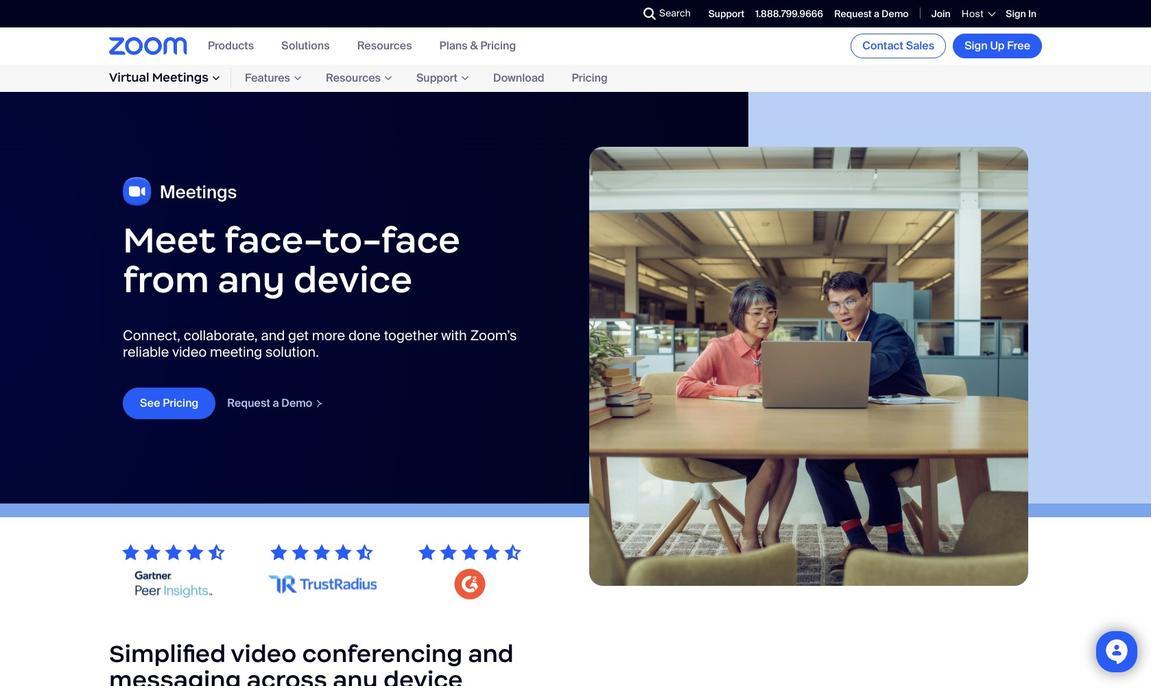 Task type: locate. For each thing, give the bounding box(es) containing it.
sign for sign up free
[[965, 38, 988, 53]]

meet face-to-face from any device
[[123, 218, 461, 302]]

support inside support dropdown button
[[417, 71, 458, 85]]

0 vertical spatial a
[[875, 7, 880, 20]]

0 horizontal spatial sign
[[965, 38, 988, 53]]

1 horizontal spatial request a demo
[[835, 7, 909, 20]]

support
[[709, 7, 745, 20], [417, 71, 458, 85]]

support down plans
[[417, 71, 458, 85]]

collaborate,
[[184, 327, 258, 344]]

device
[[294, 257, 413, 302], [384, 666, 463, 687]]

0 vertical spatial request
[[835, 7, 872, 20]]

request a demo inside meet face-to-face from any device main content
[[227, 396, 313, 411]]

None search field
[[594, 3, 647, 25]]

0 horizontal spatial request a demo
[[227, 396, 313, 411]]

request a demo link down solution.
[[227, 396, 324, 411]]

1 vertical spatial and
[[469, 639, 514, 669]]

resources for virtual meetings
[[326, 71, 381, 85]]

features button
[[231, 68, 312, 88]]

device inside simplified video conferencing and messaging across any device
[[384, 666, 463, 687]]

plans & pricing link
[[440, 39, 516, 53]]

1 vertical spatial demo
[[282, 396, 313, 411]]

1 vertical spatial a
[[273, 396, 279, 411]]

1 horizontal spatial any
[[333, 666, 378, 687]]

1 horizontal spatial and
[[469, 639, 514, 669]]

2 horizontal spatial pricing
[[572, 71, 608, 85]]

0 horizontal spatial request
[[227, 396, 270, 411]]

0 vertical spatial and
[[261, 327, 285, 344]]

support link
[[709, 7, 745, 20]]

any
[[218, 257, 285, 302], [333, 666, 378, 687]]

1 horizontal spatial support
[[709, 7, 745, 20]]

1 horizontal spatial demo
[[882, 7, 909, 20]]

1 horizontal spatial sign
[[1007, 7, 1027, 20]]

a up contact
[[875, 7, 880, 20]]

0 vertical spatial demo
[[882, 7, 909, 20]]

in
[[1029, 7, 1037, 20]]

request for the leftmost request a demo link
[[227, 396, 270, 411]]

0 vertical spatial support
[[709, 7, 745, 20]]

support right "search"
[[709, 7, 745, 20]]

solutions
[[282, 39, 330, 53]]

request a demo link
[[835, 7, 909, 20], [227, 396, 324, 411]]

request inside meet face-to-face from any device main content
[[227, 396, 270, 411]]

and inside connect, collaborate, and get more done together with zoom's reliable video meeting solution.
[[261, 327, 285, 344]]

face
[[381, 218, 461, 263]]

0 horizontal spatial and
[[261, 327, 285, 344]]

support for support dropdown button
[[417, 71, 458, 85]]

0 horizontal spatial support
[[417, 71, 458, 85]]

resources inside popup button
[[326, 71, 381, 85]]

contact sales
[[863, 38, 935, 53]]

up
[[991, 38, 1005, 53]]

0 horizontal spatial a
[[273, 396, 279, 411]]

demo
[[882, 7, 909, 20], [282, 396, 313, 411]]

request down meeting
[[227, 396, 270, 411]]

a down solution.
[[273, 396, 279, 411]]

0 vertical spatial request a demo link
[[835, 7, 909, 20]]

1 vertical spatial support
[[417, 71, 458, 85]]

resources
[[357, 39, 412, 53], [326, 71, 381, 85]]

request up contact
[[835, 7, 872, 20]]

meet
[[123, 218, 216, 263]]

1 vertical spatial video
[[231, 639, 297, 669]]

0 vertical spatial sign
[[1007, 7, 1027, 20]]

request a demo link up contact
[[835, 7, 909, 20]]

1 horizontal spatial video
[[231, 639, 297, 669]]

1 vertical spatial any
[[333, 666, 378, 687]]

demo for right request a demo link
[[882, 7, 909, 20]]

demo down solution.
[[282, 396, 313, 411]]

0 vertical spatial request a demo
[[835, 7, 909, 20]]

1 vertical spatial request
[[227, 396, 270, 411]]

sign up free link
[[954, 34, 1043, 58]]

sign left up
[[965, 38, 988, 53]]

demo inside meet face-to-face from any device main content
[[282, 396, 313, 411]]

request for right request a demo link
[[835, 7, 872, 20]]

sign
[[1007, 7, 1027, 20], [965, 38, 988, 53]]

together
[[384, 327, 438, 344]]

contact
[[863, 38, 904, 53]]

meetings image
[[123, 177, 237, 207]]

contact sales link
[[851, 34, 947, 58]]

1 vertical spatial device
[[384, 666, 463, 687]]

1 vertical spatial request a demo
[[227, 396, 313, 411]]

pricing
[[481, 39, 516, 53], [572, 71, 608, 85], [163, 396, 199, 410]]

resources for products
[[357, 39, 412, 53]]

virtual meetings button
[[109, 68, 231, 88]]

any right across
[[333, 666, 378, 687]]

request
[[835, 7, 872, 20], [227, 396, 270, 411]]

a inside main content
[[273, 396, 279, 411]]

search
[[660, 7, 691, 19]]

connect, collaborate, and get more done together with zoom's reliable video meeting solution.
[[123, 327, 517, 361]]

1 horizontal spatial pricing
[[481, 39, 516, 53]]

request a demo down solution.
[[227, 396, 313, 411]]

get
[[288, 327, 309, 344]]

download link
[[480, 68, 559, 89]]

any inside simplified video conferencing and messaging across any device
[[333, 666, 378, 687]]

video
[[172, 343, 207, 361], [231, 639, 297, 669]]

see pricing link
[[123, 388, 216, 419]]

and
[[261, 327, 285, 344], [469, 639, 514, 669]]

0 vertical spatial any
[[218, 257, 285, 302]]

1 vertical spatial resources
[[326, 71, 381, 85]]

more
[[312, 327, 345, 344]]

1.888.799.9666 link
[[756, 7, 824, 20]]

resources up resources popup button
[[357, 39, 412, 53]]

0 horizontal spatial any
[[218, 257, 285, 302]]

meetings
[[152, 70, 209, 85]]

simplified video conferencing and messaging across any device
[[109, 639, 514, 687]]

request a demo up contact
[[835, 7, 909, 20]]

0 horizontal spatial demo
[[282, 396, 313, 411]]

plans
[[440, 39, 468, 53]]

1 horizontal spatial request
[[835, 7, 872, 20]]

request a demo
[[835, 7, 909, 20], [227, 396, 313, 411]]

any up collaborate,
[[218, 257, 285, 302]]

1 vertical spatial request a demo link
[[227, 396, 324, 411]]

resources down resources dropdown button in the top of the page
[[326, 71, 381, 85]]

a
[[875, 7, 880, 20], [273, 396, 279, 411]]

0 vertical spatial video
[[172, 343, 207, 361]]

1 horizontal spatial a
[[875, 7, 880, 20]]

messaging
[[109, 666, 241, 687]]

0 vertical spatial device
[[294, 257, 413, 302]]

0 vertical spatial resources
[[357, 39, 412, 53]]

demo up contact sales at the right top of the page
[[882, 7, 909, 20]]

2 vertical spatial pricing
[[163, 396, 199, 410]]

search image
[[644, 8, 656, 20], [644, 8, 656, 20]]

1 vertical spatial sign
[[965, 38, 988, 53]]

a for right request a demo link
[[875, 7, 880, 20]]

0 horizontal spatial video
[[172, 343, 207, 361]]

0 horizontal spatial pricing
[[163, 396, 199, 410]]

sign left in
[[1007, 7, 1027, 20]]

sales
[[907, 38, 935, 53]]



Task type: vqa. For each thing, say whether or not it's contained in the screenshot.
"SUPPORT" to the right
yes



Task type: describe. For each thing, give the bounding box(es) containing it.
see
[[140, 396, 160, 410]]

to-
[[323, 218, 381, 263]]

virtual
[[109, 70, 149, 85]]

video inside simplified video conferencing and messaging across any device
[[231, 639, 297, 669]]

host
[[962, 8, 985, 20]]

1.888.799.9666
[[756, 7, 824, 20]]

demo for the leftmost request a demo link
[[282, 396, 313, 411]]

meet face-to-face from any device image
[[590, 147, 1029, 586]]

a for the leftmost request a demo link
[[273, 396, 279, 411]]

sign up free
[[965, 38, 1031, 53]]

video inside connect, collaborate, and get more done together with zoom's reliable video meeting solution.
[[172, 343, 207, 361]]

from
[[123, 257, 209, 302]]

host button
[[962, 8, 996, 20]]

conferencing
[[302, 639, 463, 669]]

products
[[208, 39, 254, 53]]

connect,
[[123, 327, 180, 344]]

virtual meetings
[[109, 70, 209, 85]]

meeting
[[210, 343, 262, 361]]

support button
[[403, 68, 480, 88]]

device inside meet face-to-face from any device
[[294, 257, 413, 302]]

pricing link
[[559, 68, 622, 89]]

&
[[471, 39, 478, 53]]

products button
[[208, 39, 254, 53]]

reliable
[[123, 343, 169, 361]]

solution.
[[266, 343, 319, 361]]

1 vertical spatial pricing
[[572, 71, 608, 85]]

sign in
[[1007, 7, 1037, 20]]

support for support 'link'
[[709, 7, 745, 20]]

and inside simplified video conferencing and messaging across any device
[[469, 639, 514, 669]]

simplified
[[109, 639, 226, 669]]

solutions button
[[282, 39, 330, 53]]

zoom's
[[471, 327, 517, 344]]

1 horizontal spatial request a demo link
[[835, 7, 909, 20]]

face-
[[224, 218, 323, 263]]

any inside meet face-to-face from any device
[[218, 257, 285, 302]]

join link
[[932, 7, 951, 20]]

resources button
[[312, 68, 403, 88]]

with
[[442, 327, 467, 344]]

sign for sign in
[[1007, 7, 1027, 20]]

meet face-to-face from any device main content
[[0, 92, 1152, 687]]

join
[[932, 7, 951, 20]]

0 vertical spatial pricing
[[481, 39, 516, 53]]

resources button
[[357, 39, 412, 53]]

zoom logo image
[[109, 37, 187, 55]]

sign in link
[[1007, 7, 1037, 20]]

0 horizontal spatial request a demo link
[[227, 396, 324, 411]]

free
[[1008, 38, 1031, 53]]

see pricing
[[140, 396, 199, 410]]

features
[[245, 71, 290, 85]]

pricing inside meet face-to-face from any device main content
[[163, 396, 199, 410]]

download
[[494, 71, 545, 85]]

plans & pricing
[[440, 39, 516, 53]]

across
[[247, 666, 328, 687]]

done
[[349, 327, 381, 344]]



